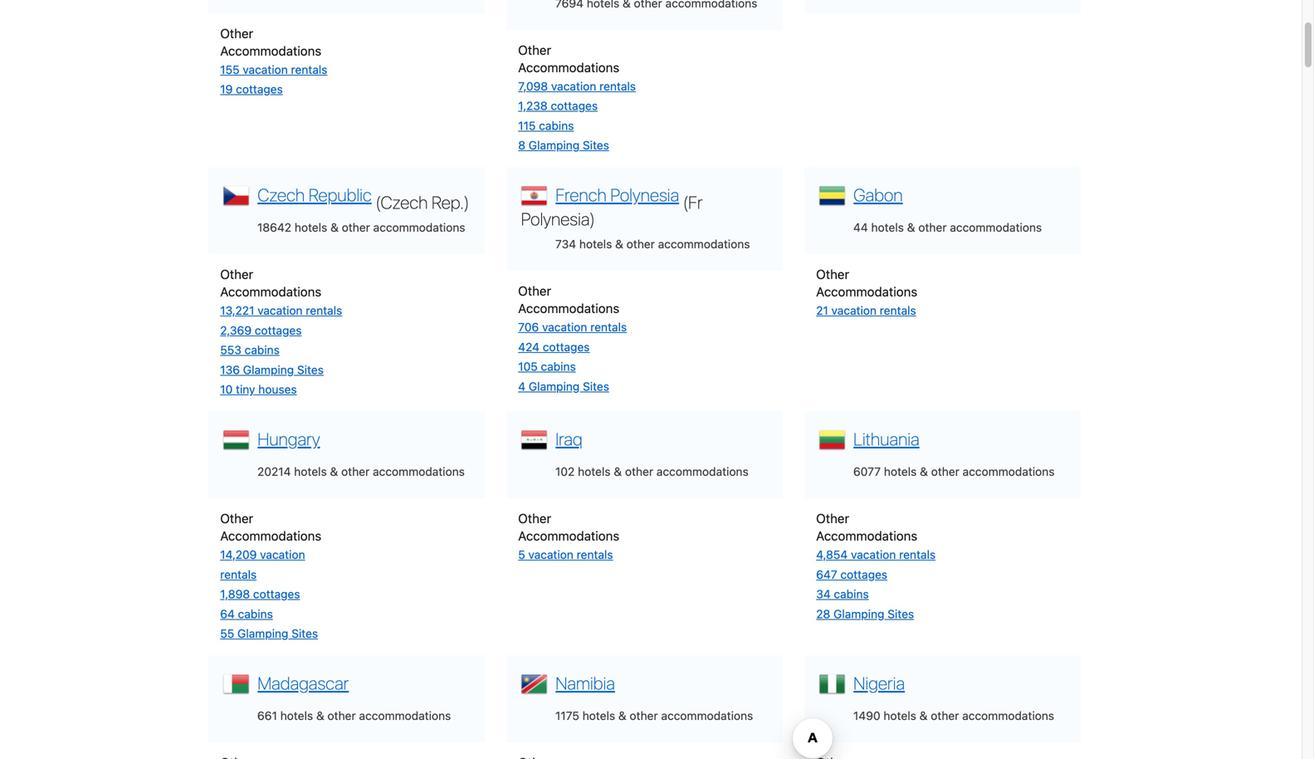 Task type: locate. For each thing, give the bounding box(es) containing it.
cottages for czech republic
[[255, 323, 302, 337]]

namibia
[[556, 673, 615, 694]]

other right 102
[[625, 465, 654, 478]]

1175
[[556, 709, 580, 723]]

accommodations up 21 vacation rentals link
[[817, 284, 918, 299]]

accommodations
[[373, 221, 466, 234], [950, 221, 1043, 234], [658, 237, 750, 251], [373, 465, 465, 478], [657, 465, 749, 478], [963, 465, 1055, 478], [359, 709, 451, 723], [662, 709, 754, 723], [963, 709, 1055, 723]]

sites
[[583, 138, 610, 152], [297, 363, 324, 377], [583, 379, 610, 393], [888, 607, 915, 621], [292, 627, 318, 641]]

cabins inside other accommodations 4,854 vacation rentals 647 cottages 34 cabins 28 glamping sites
[[834, 587, 869, 601]]

102
[[556, 465, 575, 478]]

& down republic
[[331, 221, 339, 234]]

1,898
[[220, 587, 250, 601]]

cabins down 424 cottages link
[[541, 360, 576, 373]]

& right 1490
[[920, 709, 928, 723]]

cottages down 7,098 vacation rentals 'link'
[[551, 99, 598, 113]]

& right 20214
[[330, 465, 338, 478]]

other right 1490
[[931, 709, 960, 723]]

accommodations for iraq
[[657, 465, 749, 478]]

& down madagascar
[[316, 709, 325, 723]]

& for madagascar
[[316, 709, 325, 723]]

vacation inside other accommodations 4,854 vacation rentals 647 cottages 34 cabins 28 glamping sites
[[851, 548, 897, 561]]

& for namibia
[[619, 709, 627, 723]]

hotels right 20214
[[294, 465, 327, 478]]

vacation inside other accommodations 5 vacation rentals
[[529, 548, 574, 561]]

other right 6077
[[932, 465, 960, 478]]

rentals for czech republic
[[306, 304, 342, 317]]

vacation up 1,238 cottages link
[[552, 79, 597, 93]]

other up 21 on the top of the page
[[817, 267, 850, 282]]

1490
[[854, 709, 881, 723]]

accommodations up 4,854 vacation rentals 'link'
[[817, 528, 918, 543]]

other for hungary
[[220, 511, 253, 526]]

6077
[[854, 465, 881, 478]]

other accommodations 5 vacation rentals
[[518, 511, 620, 561]]

& right '1175'
[[619, 709, 627, 723]]

other accommodations 21 vacation rentals
[[817, 267, 918, 317]]

other down madagascar
[[328, 709, 356, 723]]

republic
[[309, 184, 372, 205]]

4,854 vacation rentals link
[[817, 548, 936, 561]]

vacation
[[243, 63, 288, 76], [552, 79, 597, 93], [258, 304, 303, 317], [832, 304, 877, 317], [542, 320, 588, 334], [260, 548, 305, 561], [529, 548, 574, 561], [851, 548, 897, 561]]

cottages inside other accommodations 706 vacation rentals 424 cottages 105 cabins 4 glamping sites
[[543, 340, 590, 354]]

& down (fr polynesia)
[[616, 237, 624, 251]]

polynesia)
[[521, 208, 595, 229]]

hotels
[[295, 221, 328, 234], [872, 221, 904, 234], [580, 237, 612, 251], [294, 465, 327, 478], [578, 465, 611, 478], [884, 465, 917, 478], [280, 709, 313, 723], [583, 709, 616, 723], [884, 709, 917, 723]]

13,221 vacation rentals link
[[220, 304, 342, 317]]

424
[[518, 340, 540, 354]]

other right '1175'
[[630, 709, 658, 723]]

accommodations up 7,098 vacation rentals 'link'
[[518, 60, 620, 75]]

rentals inside other accommodations 21 vacation rentals
[[880, 304, 917, 317]]

cabins inside other accommodations 7,098 vacation rentals 1,238 cottages 115 cabins 8 glamping sites
[[539, 119, 574, 132]]

cottages for french polynesia
[[543, 340, 590, 354]]

rentals for iraq
[[577, 548, 613, 561]]

cabins inside other accommodations 706 vacation rentals 424 cottages 105 cabins 4 glamping sites
[[541, 360, 576, 373]]

madagascar
[[258, 673, 349, 694]]

44 hotels & other accommodations
[[854, 221, 1043, 234]]

1,238 cottages link
[[518, 99, 598, 113]]

other up 4,854
[[817, 511, 850, 526]]

21 vacation rentals link
[[817, 304, 917, 317]]

vacation right the 14,209
[[260, 548, 305, 561]]

rentals up 8 glamping sites link
[[600, 79, 636, 93]]

hotels right "661"
[[280, 709, 313, 723]]

accommodations up 13,221 vacation rentals 'link'
[[220, 284, 322, 299]]

other inside the other accommodations 14,209 vacation rentals 1,898 cottages 64 cabins 55 glamping sites
[[220, 511, 253, 526]]

sites down 2,369 cottages link
[[297, 363, 324, 377]]

accommodations inside other accommodations 7,098 vacation rentals 1,238 cottages 115 cabins 8 glamping sites
[[518, 60, 620, 75]]

& right 6077
[[920, 465, 929, 478]]

other right 44
[[919, 221, 947, 234]]

other right 20214
[[341, 465, 370, 478]]

20214
[[257, 465, 291, 478]]

accommodations for hungary
[[220, 528, 322, 543]]

accommodations up 155 vacation rentals link
[[220, 43, 322, 58]]

cottages down 14,209 vacation rentals link
[[253, 587, 300, 601]]

706 vacation rentals link
[[518, 320, 627, 334]]

accommodations inside other accommodations 4,854 vacation rentals 647 cottages 34 cabins 28 glamping sites
[[817, 528, 918, 543]]

accommodations inside other accommodations 155 vacation rentals 19 cottages
[[220, 43, 322, 58]]

rentals inside other accommodations 155 vacation rentals 19 cottages
[[291, 63, 328, 76]]

glamping down 115 cabins link
[[529, 138, 580, 152]]

cabins down '647 cottages' link
[[834, 587, 869, 601]]

(czech
[[376, 192, 428, 213]]

other for hungary
[[341, 465, 370, 478]]

&
[[331, 221, 339, 234], [908, 221, 916, 234], [616, 237, 624, 251], [330, 465, 338, 478], [614, 465, 622, 478], [920, 465, 929, 478], [316, 709, 325, 723], [619, 709, 627, 723], [920, 709, 928, 723]]

vacation inside the other accommodations 14,209 vacation rentals 1,898 cottages 64 cabins 55 glamping sites
[[260, 548, 305, 561]]

other up 13,221
[[220, 267, 253, 282]]

accommodations for lithuania
[[963, 465, 1055, 478]]

cabins for french polynesia
[[541, 360, 576, 373]]

rentals inside the other accommodations 14,209 vacation rentals 1,898 cottages 64 cabins 55 glamping sites
[[220, 568, 257, 581]]

other inside other accommodations 5 vacation rentals
[[518, 511, 552, 526]]

vacation inside other accommodations 13,221 vacation rentals 2,369 cottages 553 cabins 136 glamping sites 10 tiny houses
[[258, 304, 303, 317]]

cottages inside other accommodations 4,854 vacation rentals 647 cottages 34 cabins 28 glamping sites
[[841, 568, 888, 581]]

other inside other accommodations 7,098 vacation rentals 1,238 cottages 115 cabins 8 glamping sites
[[518, 42, 552, 57]]

rentals inside other accommodations 13,221 vacation rentals 2,369 cottages 553 cabins 136 glamping sites 10 tiny houses
[[306, 304, 342, 317]]

647
[[817, 568, 838, 581]]

glamping
[[529, 138, 580, 152], [243, 363, 294, 377], [529, 379, 580, 393], [834, 607, 885, 621], [238, 627, 289, 641]]

cottages inside other accommodations 13,221 vacation rentals 2,369 cottages 553 cabins 136 glamping sites 10 tiny houses
[[255, 323, 302, 337]]

other for lithuania
[[817, 511, 850, 526]]

vacation right 5
[[529, 548, 574, 561]]

cabins
[[539, 119, 574, 132], [245, 343, 280, 357], [541, 360, 576, 373], [834, 587, 869, 601], [238, 607, 273, 621]]

vacation inside other accommodations 706 vacation rentals 424 cottages 105 cabins 4 glamping sites
[[542, 320, 588, 334]]

glamping for hungary
[[238, 627, 289, 641]]

cabins for hungary
[[238, 607, 273, 621]]

hotels down czech republic link
[[295, 221, 328, 234]]

french
[[556, 184, 607, 205]]

19
[[220, 82, 233, 96]]

accommodations for hungary
[[373, 465, 465, 478]]

other inside other accommodations 155 vacation rentals 19 cottages
[[220, 26, 253, 41]]

sites up french
[[583, 138, 610, 152]]

vacation for hungary
[[260, 548, 305, 561]]

5
[[518, 548, 526, 561]]

rentals down the 14,209
[[220, 568, 257, 581]]

other down (fr polynesia)
[[627, 237, 655, 251]]

other accommodations 4,854 vacation rentals 647 cottages 34 cabins 28 glamping sites
[[817, 511, 936, 621]]

other up the 14,209
[[220, 511, 253, 526]]

other down czech republic (czech rep.)
[[342, 221, 370, 234]]

1,898 cottages link
[[220, 587, 300, 601]]

vacation up '647 cottages' link
[[851, 548, 897, 561]]

rentals inside other accommodations 5 vacation rentals
[[577, 548, 613, 561]]

sites inside other accommodations 4,854 vacation rentals 647 cottages 34 cabins 28 glamping sites
[[888, 607, 915, 621]]

2,369
[[220, 323, 252, 337]]

accommodations for madagascar
[[359, 709, 451, 723]]

rentals up 28 glamping sites link
[[900, 548, 936, 561]]

rentals right 155
[[291, 63, 328, 76]]

rentals inside other accommodations 4,854 vacation rentals 647 cottages 34 cabins 28 glamping sites
[[900, 548, 936, 561]]

glamping inside other accommodations 706 vacation rentals 424 cottages 105 cabins 4 glamping sites
[[529, 379, 580, 393]]

vacation right 21 on the top of the page
[[832, 304, 877, 317]]

vacation for iraq
[[529, 548, 574, 561]]

other accommodations 7,098 vacation rentals 1,238 cottages 115 cabins 8 glamping sites
[[518, 42, 636, 152]]

& for iraq
[[614, 465, 622, 478]]

cabins inside the other accommodations 14,209 vacation rentals 1,898 cottages 64 cabins 55 glamping sites
[[238, 607, 273, 621]]

glamping for lithuania
[[834, 607, 885, 621]]

rentals
[[291, 63, 328, 76], [600, 79, 636, 93], [306, 304, 342, 317], [880, 304, 917, 317], [591, 320, 627, 334], [577, 548, 613, 561], [900, 548, 936, 561], [220, 568, 257, 581]]

vacation up 424 cottages link
[[542, 320, 588, 334]]

vacation for gabon
[[832, 304, 877, 317]]

hotels right 44
[[872, 221, 904, 234]]

hotels right 102
[[578, 465, 611, 478]]

hotels right 734 at the left of the page
[[580, 237, 612, 251]]

glamping up houses
[[243, 363, 294, 377]]

rentals up 4 glamping sites link
[[591, 320, 627, 334]]

vacation up 2,369 cottages link
[[258, 304, 303, 317]]

vacation inside other accommodations 155 vacation rentals 19 cottages
[[243, 63, 288, 76]]

glamping down 105 cabins link
[[529, 379, 580, 393]]

czech republic (czech rep.)
[[258, 184, 470, 213]]

other up 706
[[518, 283, 552, 298]]

sites inside other accommodations 7,098 vacation rentals 1,238 cottages 115 cabins 8 glamping sites
[[583, 138, 610, 152]]

cabins down 2,369 cottages link
[[245, 343, 280, 357]]

vacation for lithuania
[[851, 548, 897, 561]]

rentals right 5
[[577, 548, 613, 561]]

accommodations up 706 vacation rentals "link" on the left of the page
[[518, 301, 620, 316]]

sites up madagascar link
[[292, 627, 318, 641]]

& for czech republic
[[331, 221, 339, 234]]

cabins down 1,238 cottages link
[[539, 119, 574, 132]]

706
[[518, 320, 539, 334]]

cottages for hungary
[[253, 587, 300, 601]]

vacation inside other accommodations 7,098 vacation rentals 1,238 cottages 115 cabins 8 glamping sites
[[552, 79, 597, 93]]

iraq
[[556, 429, 583, 449]]

vacation inside other accommodations 21 vacation rentals
[[832, 304, 877, 317]]

accommodations inside other accommodations 706 vacation rentals 424 cottages 105 cabins 4 glamping sites
[[518, 301, 620, 316]]

glamping down 34 cabins link
[[834, 607, 885, 621]]

accommodations for gabon
[[950, 221, 1043, 234]]

other
[[342, 221, 370, 234], [919, 221, 947, 234], [627, 237, 655, 251], [341, 465, 370, 478], [625, 465, 654, 478], [932, 465, 960, 478], [328, 709, 356, 723], [630, 709, 658, 723], [931, 709, 960, 723]]

8 glamping sites link
[[518, 138, 610, 152]]

1175 hotels & other accommodations
[[556, 709, 754, 723]]

7,098 vacation rentals link
[[518, 79, 636, 93]]

cottages down 13,221 vacation rentals 'link'
[[255, 323, 302, 337]]

28
[[817, 607, 831, 621]]

rentals up 136 glamping sites link
[[306, 304, 342, 317]]

cottages inside the other accommodations 14,209 vacation rentals 1,898 cottages 64 cabins 55 glamping sites
[[253, 587, 300, 601]]

other up 155
[[220, 26, 253, 41]]

2,369 cottages link
[[220, 323, 302, 337]]

sites for hungary
[[292, 627, 318, 641]]

other inside other accommodations 13,221 vacation rentals 2,369 cottages 553 cabins 136 glamping sites 10 tiny houses
[[220, 267, 253, 282]]

other for french polynesia
[[518, 283, 552, 298]]

734
[[556, 237, 577, 251]]

vacation up 19 cottages "link" at top left
[[243, 63, 288, 76]]

hotels right 1490
[[884, 709, 917, 723]]

accommodations inside other accommodations 13,221 vacation rentals 2,369 cottages 553 cabins 136 glamping sites 10 tiny houses
[[220, 284, 322, 299]]

10
[[220, 383, 233, 396]]

other inside other accommodations 21 vacation rentals
[[817, 267, 850, 282]]

cottages down 4,854 vacation rentals 'link'
[[841, 568, 888, 581]]

accommodations for czech republic
[[373, 221, 466, 234]]

& right 102
[[614, 465, 622, 478]]

& right 44
[[908, 221, 916, 234]]

115 cabins link
[[518, 119, 574, 132]]

& for french polynesia
[[616, 237, 624, 251]]

accommodations up 14,209 vacation rentals link
[[220, 528, 322, 543]]

661
[[257, 709, 277, 723]]

hungary link
[[254, 426, 320, 449]]

sites inside the other accommodations 14,209 vacation rentals 1,898 cottages 64 cabins 55 glamping sites
[[292, 627, 318, 641]]

accommodations up 5 vacation rentals link
[[518, 528, 620, 543]]

rentals for lithuania
[[900, 548, 936, 561]]

accommodations for nigeria
[[963, 709, 1055, 723]]

cottages down 706 vacation rentals "link" on the left of the page
[[543, 340, 590, 354]]

sites inside other accommodations 13,221 vacation rentals 2,369 cottages 553 cabins 136 glamping sites 10 tiny houses
[[297, 363, 324, 377]]

rentals inside other accommodations 706 vacation rentals 424 cottages 105 cabins 4 glamping sites
[[591, 320, 627, 334]]

other up 7,098
[[518, 42, 552, 57]]

other inside other accommodations 706 vacation rentals 424 cottages 105 cabins 4 glamping sites
[[518, 283, 552, 298]]

cabins down 1,898 cottages link
[[238, 607, 273, 621]]

cottages inside other accommodations 7,098 vacation rentals 1,238 cottages 115 cabins 8 glamping sites
[[551, 99, 598, 113]]

hotels right '1175'
[[583, 709, 616, 723]]

hotels right 6077
[[884, 465, 917, 478]]

rentals right 21 on the top of the page
[[880, 304, 917, 317]]

other inside other accommodations 4,854 vacation rentals 647 cottages 34 cabins 28 glamping sites
[[817, 511, 850, 526]]

other
[[220, 26, 253, 41], [518, 42, 552, 57], [220, 267, 253, 282], [817, 267, 850, 282], [518, 283, 552, 298], [220, 511, 253, 526], [518, 511, 552, 526], [817, 511, 850, 526]]

21
[[817, 304, 829, 317]]

cottages for lithuania
[[841, 568, 888, 581]]

19 cottages link
[[220, 82, 283, 96]]

hotels for hungary
[[294, 465, 327, 478]]

other up 5
[[518, 511, 552, 526]]

glamping inside the other accommodations 14,209 vacation rentals 1,898 cottages 64 cabins 55 glamping sites
[[238, 627, 289, 641]]

glamping inside other accommodations 4,854 vacation rentals 647 cottages 34 cabins 28 glamping sites
[[834, 607, 885, 621]]

7,098
[[518, 79, 548, 93]]

cottages
[[236, 82, 283, 96], [551, 99, 598, 113], [255, 323, 302, 337], [543, 340, 590, 354], [841, 568, 888, 581], [253, 587, 300, 601]]

cottages down 155 vacation rentals link
[[236, 82, 283, 96]]

sites down 4,854 vacation rentals 'link'
[[888, 607, 915, 621]]

namibia link
[[552, 671, 615, 694]]

glamping down 64 cabins link
[[238, 627, 289, 641]]

accommodations
[[220, 43, 322, 58], [518, 60, 620, 75], [220, 284, 322, 299], [817, 284, 918, 299], [518, 301, 620, 316], [220, 528, 322, 543], [518, 528, 620, 543], [817, 528, 918, 543]]

sites down 424 cottages link
[[583, 379, 610, 393]]

sites inside other accommodations 706 vacation rentals 424 cottages 105 cabins 4 glamping sites
[[583, 379, 610, 393]]

4
[[518, 379, 526, 393]]



Task type: describe. For each thing, give the bounding box(es) containing it.
8
[[518, 138, 526, 152]]

& for hungary
[[330, 465, 338, 478]]

34 cabins link
[[817, 587, 869, 601]]

hotels for nigeria
[[884, 709, 917, 723]]

houses
[[259, 383, 297, 396]]

155
[[220, 63, 240, 76]]

accommodations for czech republic
[[220, 284, 322, 299]]

& for gabon
[[908, 221, 916, 234]]

hotels for gabon
[[872, 221, 904, 234]]

other for nigeria
[[931, 709, 960, 723]]

accommodations for gabon
[[817, 284, 918, 299]]

105 cabins link
[[518, 360, 576, 373]]

102 hotels & other accommodations
[[556, 465, 749, 478]]

other for iraq
[[518, 511, 552, 526]]

64 cabins link
[[220, 607, 273, 621]]

136 glamping sites link
[[220, 363, 324, 377]]

other for iraq
[[625, 465, 654, 478]]

rentals for gabon
[[880, 304, 917, 317]]

hotels for iraq
[[578, 465, 611, 478]]

55
[[220, 627, 234, 641]]

44
[[854, 221, 869, 234]]

accommodations for namibia
[[662, 709, 754, 723]]

glamping inside other accommodations 7,098 vacation rentals 1,238 cottages 115 cabins 8 glamping sites
[[529, 138, 580, 152]]

(fr polynesia)
[[521, 192, 703, 229]]

553 cabins link
[[220, 343, 280, 357]]

other for gabon
[[919, 221, 947, 234]]

18642
[[257, 221, 292, 234]]

647 cottages link
[[817, 568, 888, 581]]

& for nigeria
[[920, 709, 928, 723]]

hotels for czech republic
[[295, 221, 328, 234]]

nigeria
[[854, 673, 905, 694]]

cabins inside other accommodations 13,221 vacation rentals 2,369 cottages 553 cabins 136 glamping sites 10 tiny houses
[[245, 343, 280, 357]]

tiny
[[236, 383, 255, 396]]

18642 hotels & other accommodations
[[257, 221, 466, 234]]

cabins for lithuania
[[834, 587, 869, 601]]

glamping inside other accommodations 13,221 vacation rentals 2,369 cottages 553 cabins 136 glamping sites 10 tiny houses
[[243, 363, 294, 377]]

accommodations for iraq
[[518, 528, 620, 543]]

(fr
[[683, 192, 703, 213]]

hungary
[[258, 429, 320, 449]]

cottages inside other accommodations 155 vacation rentals 19 cottages
[[236, 82, 283, 96]]

661 hotels & other accommodations
[[257, 709, 451, 723]]

4 glamping sites link
[[518, 379, 610, 393]]

64
[[220, 607, 235, 621]]

polynesia
[[611, 184, 680, 205]]

rentals inside other accommodations 7,098 vacation rentals 1,238 cottages 115 cabins 8 glamping sites
[[600, 79, 636, 93]]

czech republic link
[[254, 182, 372, 205]]

20214 hotels & other accommodations
[[257, 465, 465, 478]]

other accommodations 13,221 vacation rentals 2,369 cottages 553 cabins 136 glamping sites 10 tiny houses
[[220, 267, 342, 396]]

other for french polynesia
[[627, 237, 655, 251]]

accommodations for french polynesia
[[518, 301, 620, 316]]

105
[[518, 360, 538, 373]]

6077 hotels & other accommodations
[[854, 465, 1055, 478]]

iraq link
[[552, 426, 583, 449]]

rep.)
[[432, 192, 470, 213]]

14,209 vacation rentals link
[[220, 548, 305, 581]]

french polynesia
[[556, 184, 680, 205]]

vacation for czech republic
[[258, 304, 303, 317]]

other for namibia
[[630, 709, 658, 723]]

734 hotels & other accommodations
[[556, 237, 750, 251]]

34
[[817, 587, 831, 601]]

hotels for namibia
[[583, 709, 616, 723]]

sites for french polynesia
[[583, 379, 610, 393]]

28 glamping sites link
[[817, 607, 915, 621]]

czech
[[258, 184, 305, 205]]

10 tiny houses link
[[220, 383, 297, 396]]

553
[[220, 343, 242, 357]]

lithuania link
[[850, 426, 920, 449]]

sites for lithuania
[[888, 607, 915, 621]]

gabon link
[[850, 182, 903, 205]]

5 vacation rentals link
[[518, 548, 613, 561]]

1,238
[[518, 99, 548, 113]]

other accommodations 155 vacation rentals 19 cottages
[[220, 26, 328, 96]]

other for lithuania
[[932, 465, 960, 478]]

136
[[220, 363, 240, 377]]

hotels for french polynesia
[[580, 237, 612, 251]]

nigeria link
[[850, 671, 905, 694]]

other for czech republic
[[342, 221, 370, 234]]

gabon
[[854, 184, 903, 205]]

hotels for lithuania
[[884, 465, 917, 478]]

lithuania
[[854, 429, 920, 449]]

424 cottages link
[[518, 340, 590, 354]]

other for gabon
[[817, 267, 850, 282]]

& for lithuania
[[920, 465, 929, 478]]

vacation for french polynesia
[[542, 320, 588, 334]]

accommodations for french polynesia
[[658, 237, 750, 251]]

55 glamping sites link
[[220, 627, 318, 641]]

accommodations for lithuania
[[817, 528, 918, 543]]

madagascar link
[[254, 671, 349, 694]]

13,221
[[220, 304, 254, 317]]

1490 hotels & other accommodations
[[854, 709, 1055, 723]]

other accommodations 706 vacation rentals 424 cottages 105 cabins 4 glamping sites
[[518, 283, 627, 393]]

french polynesia link
[[552, 182, 680, 205]]

glamping for french polynesia
[[529, 379, 580, 393]]

155 vacation rentals link
[[220, 63, 328, 76]]

other accommodations 14,209 vacation rentals 1,898 cottages 64 cabins 55 glamping sites
[[220, 511, 322, 641]]

other for czech republic
[[220, 267, 253, 282]]

other for madagascar
[[328, 709, 356, 723]]

hotels for madagascar
[[280, 709, 313, 723]]

4,854
[[817, 548, 848, 561]]

rentals for french polynesia
[[591, 320, 627, 334]]

rentals for hungary
[[220, 568, 257, 581]]



Task type: vqa. For each thing, say whether or not it's contained in the screenshot.
Get
no



